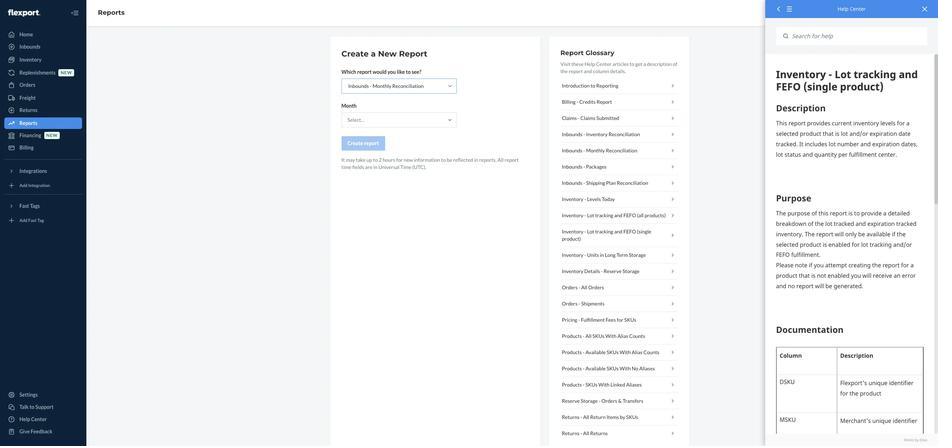 Task type: describe. For each thing, give the bounding box(es) containing it.
1 vertical spatial aliases
[[627, 382, 642, 388]]

storage inside inventory details - reserve storage button
[[623, 268, 640, 274]]

report for create a new report
[[399, 49, 428, 59]]

elevio by dixa
[[905, 437, 928, 442]]

returns for returns - all returns
[[562, 430, 580, 436]]

claims - claims submitted button
[[561, 110, 678, 126]]

storage inside inventory - units in long term storage "button"
[[629, 252, 647, 258]]

credits
[[580, 99, 596, 105]]

inbounds - monthly reconciliation inside button
[[562, 147, 638, 153]]

like
[[397, 69, 405, 75]]

inbounds for the inbounds - monthly reconciliation button
[[562, 147, 583, 153]]

it may take up to 2 hours for new information to be reflected in reports. all report time fields are in universal time (utc).
[[342, 157, 519, 170]]

skus up the products - available skus with no aliases
[[607, 349, 619, 355]]

inbounds down the which
[[349, 83, 369, 89]]

0 vertical spatial aliases
[[640, 365, 656, 371]]

add fast tag
[[19, 218, 44, 223]]

inbounds for inbounds - packages button
[[562, 164, 583, 170]]

create for create a new report
[[342, 49, 369, 59]]

talk to support
[[19, 404, 54, 410]]

returns - all return items by skus
[[562, 414, 639, 420]]

see?
[[412, 69, 422, 75]]

billing link
[[4, 142, 82, 153]]

- for inventory - lot tracking and fefo (all products) "button"
[[585, 212, 587, 218]]

reconciliation down inbounds - packages button
[[617, 180, 649, 186]]

available for products - available skus with no aliases
[[586, 365, 606, 371]]

inventory for inventory - lot tracking and fefo (single product)
[[562, 228, 584, 235]]

1 vertical spatial by
[[916, 437, 920, 442]]

inventory for inventory
[[19, 57, 42, 63]]

reconciliation down like
[[393, 83, 424, 89]]

- for inbounds - packages button
[[584, 164, 586, 170]]

add for add fast tag
[[19, 218, 27, 223]]

1 vertical spatial reserve
[[562, 398, 580, 404]]

1 vertical spatial reports link
[[4, 117, 82, 129]]

billing - credits report button
[[561, 94, 678, 110]]

1 claims from the left
[[562, 115, 577, 121]]

pricing - fulfillment fees for skus button
[[561, 312, 678, 328]]

details.
[[611, 68, 627, 74]]

1 horizontal spatial report
[[561, 49, 584, 57]]

for inside button
[[617, 317, 624, 323]]

would
[[373, 69, 387, 75]]

products - available skus with no aliases button
[[561, 361, 678, 377]]

pricing - fulfillment fees for skus
[[562, 317, 637, 323]]

orders left '&'
[[602, 398, 618, 404]]

linked
[[611, 382, 626, 388]]

select...
[[348, 117, 365, 123]]

inventory for inventory - lot tracking and fefo (all products)
[[562, 212, 584, 218]]

report inside visit these help center articles to get a description of the report and column details.
[[569, 68, 583, 74]]

feedback
[[31, 428, 52, 435]]

units
[[588, 252, 600, 258]]

skus up reserve storage - orders & transfers
[[586, 382, 598, 388]]

- down which report would you like to see?
[[370, 83, 372, 89]]

take
[[356, 157, 366, 163]]

fields
[[353, 164, 365, 170]]

reserve storage - orders & transfers button
[[561, 393, 678, 409]]

reconciliation down the inbounds - inventory reconciliation button
[[606, 147, 638, 153]]

&
[[619, 398, 622, 404]]

- for billing - credits report button
[[577, 99, 579, 105]]

which report would you like to see?
[[342, 69, 422, 75]]

returns - all return items by skus button
[[561, 409, 678, 426]]

add integration
[[19, 183, 50, 188]]

lot for inventory - lot tracking and fefo (all products)
[[588, 212, 595, 218]]

to right like
[[406, 69, 411, 75]]

with for products - all skus with alias counts
[[606, 333, 617, 339]]

and inside visit these help center articles to get a description of the report and column details.
[[584, 68, 593, 74]]

- inside reserve storage - orders & transfers button
[[599, 398, 601, 404]]

universal
[[379, 164, 400, 170]]

items
[[607, 414, 619, 420]]

- for 'pricing - fulfillment fees for skus' button on the right bottom of the page
[[579, 317, 581, 323]]

glossary
[[586, 49, 615, 57]]

new for financing
[[46, 133, 58, 138]]

time
[[401, 164, 412, 170]]

- for inbounds - shipping plan reconciliation button
[[584, 180, 586, 186]]

0 vertical spatial inbounds - monthly reconciliation
[[349, 83, 424, 89]]

- for returns - all return items by skus "button"
[[581, 414, 583, 420]]

reserve storage - orders & transfers
[[562, 398, 644, 404]]

inventory for inventory - units in long term storage
[[562, 252, 584, 258]]

up
[[367, 157, 372, 163]]

a inside visit these help center articles to get a description of the report and column details.
[[644, 61, 647, 67]]

new
[[378, 49, 397, 59]]

skus down pricing - fulfillment fees for skus
[[593, 333, 605, 339]]

integrations button
[[4, 165, 82, 177]]

inventory - units in long term storage
[[562, 252, 647, 258]]

all for orders - all orders
[[582, 284, 588, 290]]

claims - claims submitted
[[562, 115, 620, 121]]

which
[[342, 69, 357, 75]]

new for replenishments
[[61, 70, 72, 75]]

visit
[[561, 61, 571, 67]]

flexport logo image
[[8, 9, 40, 16]]

products - available skus with no aliases
[[562, 365, 656, 371]]

introduction
[[562, 83, 590, 89]]

these
[[572, 61, 584, 67]]

skus down 'transfers'
[[627, 414, 639, 420]]

inventory details - reserve storage button
[[561, 263, 678, 280]]

introduction to reporting
[[562, 83, 619, 89]]

get
[[636, 61, 643, 67]]

skus down the products - available skus with alias counts
[[607, 365, 619, 371]]

home link
[[4, 29, 82, 40]]

inbounds for the inbounds - inventory reconciliation button
[[562, 131, 583, 137]]

give feedback button
[[4, 426, 82, 437]]

to left be
[[441, 157, 446, 163]]

replenishments
[[19, 70, 56, 76]]

home
[[19, 31, 33, 37]]

give
[[19, 428, 30, 435]]

today
[[602, 196, 615, 202]]

for inside 'it may take up to 2 hours for new information to be reflected in reports. all report time fields are in universal time (utc).'
[[397, 157, 403, 163]]

- for the returns - all returns button
[[581, 430, 583, 436]]

product)
[[562, 236, 581, 242]]

integrations
[[19, 168, 47, 174]]

inbounds - packages
[[562, 164, 607, 170]]

to inside introduction to reporting button
[[591, 83, 596, 89]]

orders for orders - all orders
[[562, 284, 578, 290]]

inventory for inventory - levels today
[[562, 196, 584, 202]]

products)
[[645, 212, 666, 218]]

counts for products - available skus with alias counts
[[644, 349, 660, 355]]

description
[[648, 61, 672, 67]]

skus down orders - shipments 'button'
[[625, 317, 637, 323]]

(all
[[638, 212, 644, 218]]

talk
[[19, 404, 29, 410]]

available for products - available skus with alias counts
[[586, 349, 606, 355]]

inbounds - shipping plan reconciliation button
[[561, 175, 678, 191]]

report inside 'it may take up to 2 hours for new information to be reflected in reports. all report time fields are in universal time (utc).'
[[505, 157, 519, 163]]

be
[[447, 157, 453, 163]]

orders for orders
[[19, 82, 35, 88]]

articles
[[613, 61, 629, 67]]

0 vertical spatial help
[[838, 5, 849, 12]]

introduction to reporting button
[[561, 78, 678, 94]]

information
[[414, 157, 441, 163]]

levels
[[588, 196, 601, 202]]

(single
[[638, 228, 652, 235]]

products - all skus with alias counts
[[562, 333, 646, 339]]

all for returns - all returns
[[584, 430, 590, 436]]

and for inventory - lot tracking and fefo (single product)
[[615, 228, 623, 235]]

elevio by dixa link
[[777, 437, 928, 442]]

- for inventory - units in long term storage "button" on the right of page
[[585, 252, 587, 258]]

all for returns - all return items by skus
[[584, 414, 590, 420]]

support
[[35, 404, 54, 410]]

return
[[591, 414, 606, 420]]

submitted
[[597, 115, 620, 121]]

dixa
[[921, 437, 928, 442]]



Task type: vqa. For each thing, say whether or not it's contained in the screenshot.
SELECT associated with Select Country
no



Task type: locate. For each thing, give the bounding box(es) containing it.
help
[[838, 5, 849, 12], [585, 61, 596, 67], [19, 416, 30, 422]]

help up search search box
[[838, 5, 849, 12]]

help center up search search box
[[838, 5, 867, 12]]

inbounds
[[19, 44, 40, 50], [349, 83, 369, 89], [562, 131, 583, 137], [562, 147, 583, 153], [562, 164, 583, 170], [562, 180, 583, 186]]

- up reserve storage - orders & transfers
[[583, 382, 585, 388]]

a right "get"
[[644, 61, 647, 67]]

returns - all returns button
[[561, 426, 678, 441]]

- inside products - available skus with no aliases button
[[583, 365, 585, 371]]

fast tags
[[19, 203, 40, 209]]

0 vertical spatial help center
[[838, 5, 867, 12]]

inventory for inventory details - reserve storage
[[562, 268, 584, 274]]

2
[[379, 157, 382, 163]]

to left "get"
[[630, 61, 635, 67]]

- for the inbounds - inventory reconciliation button
[[584, 131, 586, 137]]

with
[[606, 333, 617, 339], [620, 349, 631, 355], [620, 365, 631, 371], [599, 382, 610, 388]]

and down inventory - levels today button
[[615, 212, 623, 218]]

and inside "button"
[[615, 212, 623, 218]]

0 horizontal spatial help center
[[19, 416, 47, 422]]

Search search field
[[789, 27, 928, 45]]

- up inventory - units in long term storage
[[585, 228, 587, 235]]

0 horizontal spatial center
[[31, 416, 47, 422]]

- up the products - skus with linked aliases
[[583, 365, 585, 371]]

a left new
[[371, 49, 376, 59]]

create up the which
[[342, 49, 369, 59]]

tracking for (single
[[596, 228, 614, 235]]

inbounds - inventory reconciliation
[[562, 131, 641, 137]]

- inside the returns - all returns button
[[581, 430, 583, 436]]

and inside 'inventory - lot tracking and fefo (single product)'
[[615, 228, 623, 235]]

report inside billing - credits report button
[[597, 99, 613, 105]]

new up orders link
[[61, 70, 72, 75]]

inventory up product)
[[562, 228, 584, 235]]

2 vertical spatial storage
[[581, 398, 598, 404]]

orders link
[[4, 79, 82, 91]]

to inside talk to support button
[[30, 404, 34, 410]]

1 vertical spatial storage
[[623, 268, 640, 274]]

fees
[[606, 317, 616, 323]]

lot down the "inventory - levels today"
[[588, 212, 595, 218]]

0 vertical spatial by
[[620, 414, 626, 420]]

inventory inside 'inventory - lot tracking and fefo (single product)'
[[562, 228, 584, 235]]

- up orders - shipments
[[579, 284, 581, 290]]

0 horizontal spatial in
[[374, 164, 378, 170]]

fast
[[19, 203, 29, 209], [28, 218, 37, 223]]

tags
[[30, 203, 40, 209]]

1 vertical spatial alias
[[632, 349, 643, 355]]

orders - shipments
[[562, 301, 605, 307]]

- for products - available skus with no aliases button
[[583, 365, 585, 371]]

1 available from the top
[[586, 349, 606, 355]]

3 products from the top
[[562, 365, 582, 371]]

0 vertical spatial in
[[475, 157, 479, 163]]

with for products - available skus with no aliases
[[620, 365, 631, 371]]

billing down the introduction
[[562, 99, 576, 105]]

monthly inside button
[[587, 147, 606, 153]]

- inside orders - shipments 'button'
[[579, 301, 581, 307]]

1 vertical spatial lot
[[588, 228, 595, 235]]

a
[[371, 49, 376, 59], [644, 61, 647, 67]]

- up returns - all return items by skus on the bottom right of page
[[599, 398, 601, 404]]

orders - all orders
[[562, 284, 605, 290]]

report right reports.
[[505, 157, 519, 163]]

add fast tag link
[[4, 215, 82, 226]]

- inside inventory - levels today button
[[585, 196, 587, 202]]

add integration link
[[4, 180, 82, 191]]

1 horizontal spatial claims
[[581, 115, 596, 121]]

report left would
[[358, 69, 372, 75]]

help inside visit these help center articles to get a description of the report and column details.
[[585, 61, 596, 67]]

fulfillment
[[582, 317, 605, 323]]

close navigation image
[[71, 9, 79, 17]]

add for add integration
[[19, 183, 27, 188]]

storage
[[629, 252, 647, 258], [623, 268, 640, 274], [581, 398, 598, 404]]

1 tracking from the top
[[596, 212, 614, 218]]

to left reporting
[[591, 83, 596, 89]]

1 horizontal spatial billing
[[562, 99, 576, 105]]

with inside products - all skus with alias counts "button"
[[606, 333, 617, 339]]

with down fees on the right bottom
[[606, 333, 617, 339]]

create report
[[348, 140, 379, 146]]

1 vertical spatial help
[[585, 61, 596, 67]]

counts inside button
[[644, 349, 660, 355]]

billing for billing - credits report
[[562, 99, 576, 105]]

1 vertical spatial billing
[[19, 144, 34, 151]]

give feedback
[[19, 428, 52, 435]]

1 horizontal spatial center
[[597, 61, 612, 67]]

pricing
[[562, 317, 578, 323]]

available up the products - skus with linked aliases
[[586, 365, 606, 371]]

help center up give feedback
[[19, 416, 47, 422]]

- left units
[[585, 252, 587, 258]]

create for create report
[[348, 140, 364, 146]]

products for products - available skus with alias counts
[[562, 349, 582, 355]]

lot inside "button"
[[588, 212, 595, 218]]

help inside help center link
[[19, 416, 30, 422]]

inventory - lot tracking and fefo (single product) button
[[561, 224, 678, 247]]

in inside "button"
[[600, 252, 605, 258]]

0 vertical spatial and
[[584, 68, 593, 74]]

- down billing - credits report
[[578, 115, 580, 121]]

inventory - lot tracking and fefo (all products)
[[562, 212, 666, 218]]

alias
[[618, 333, 629, 339], [632, 349, 643, 355]]

fefo for (all
[[624, 212, 637, 218]]

all down fulfillment
[[586, 333, 592, 339]]

- inside 'inventory - lot tracking and fefo (single product)'
[[585, 228, 587, 235]]

in left reports.
[[475, 157, 479, 163]]

reports link
[[98, 9, 125, 17], [4, 117, 82, 129]]

to left 2
[[373, 157, 378, 163]]

0 horizontal spatial a
[[371, 49, 376, 59]]

report
[[569, 68, 583, 74], [358, 69, 372, 75], [364, 140, 379, 146], [505, 157, 519, 163]]

all right reports.
[[498, 157, 504, 163]]

no
[[632, 365, 639, 371]]

- for the orders - all orders button
[[579, 284, 581, 290]]

new up billing link
[[46, 133, 58, 138]]

0 horizontal spatial help
[[19, 416, 30, 422]]

new up the time
[[404, 157, 413, 163]]

0 vertical spatial a
[[371, 49, 376, 59]]

inventory down the "inventory - levels today"
[[562, 212, 584, 218]]

0 vertical spatial lot
[[588, 212, 595, 218]]

- for the inbounds - monthly reconciliation button
[[584, 147, 586, 153]]

0 vertical spatial available
[[586, 349, 606, 355]]

- inside "products - skus with linked aliases" button
[[583, 382, 585, 388]]

tag
[[37, 218, 44, 223]]

0 horizontal spatial billing
[[19, 144, 34, 151]]

0 vertical spatial alias
[[618, 333, 629, 339]]

fefo inside 'inventory - lot tracking and fefo (single product)'
[[624, 228, 637, 235]]

- inside 'pricing - fulfillment fees for skus' button
[[579, 317, 581, 323]]

billing - credits report
[[562, 99, 613, 105]]

reports.
[[480, 157, 497, 163]]

2 fefo from the top
[[624, 228, 637, 235]]

with inside "products - skus with linked aliases" button
[[599, 382, 610, 388]]

- left return on the bottom
[[581, 414, 583, 420]]

orders inside 'button'
[[562, 301, 578, 307]]

inbounds up inbounds - packages
[[562, 147, 583, 153]]

inventory link
[[4, 54, 82, 66]]

by left 'dixa'
[[916, 437, 920, 442]]

center up column
[[597, 61, 612, 67]]

1 vertical spatial tracking
[[596, 228, 614, 235]]

inbounds left packages
[[562, 164, 583, 170]]

inbounds - shipping plan reconciliation
[[562, 180, 649, 186]]

center down talk to support
[[31, 416, 47, 422]]

2 horizontal spatial help
[[838, 5, 849, 12]]

fast tags button
[[4, 200, 82, 212]]

- inside inventory - lot tracking and fefo (all products) "button"
[[585, 212, 587, 218]]

inventory up replenishments
[[19, 57, 42, 63]]

inventory details - reserve storage
[[562, 268, 640, 274]]

inbounds down inbounds - packages
[[562, 180, 583, 186]]

returns
[[19, 107, 37, 113], [562, 414, 580, 420], [562, 430, 580, 436], [591, 430, 608, 436]]

billing
[[562, 99, 576, 105], [19, 144, 34, 151]]

tracking down today
[[596, 212, 614, 218]]

- right pricing
[[579, 317, 581, 323]]

to inside visit these help center articles to get a description of the report and column details.
[[630, 61, 635, 67]]

all up orders - shipments
[[582, 284, 588, 290]]

plan
[[607, 180, 616, 186]]

1 fefo from the top
[[624, 212, 637, 218]]

term
[[617, 252, 628, 258]]

1 add from the top
[[19, 183, 27, 188]]

2 vertical spatial center
[[31, 416, 47, 422]]

orders up freight
[[19, 82, 35, 88]]

reconciliation down claims - claims submitted button
[[609, 131, 641, 137]]

create report button
[[342, 136, 385, 151]]

1 vertical spatial counts
[[644, 349, 660, 355]]

2 horizontal spatial new
[[404, 157, 413, 163]]

- left the "levels"
[[585, 196, 587, 202]]

inbounds - monthly reconciliation
[[349, 83, 424, 89], [562, 147, 638, 153]]

billing inside button
[[562, 99, 576, 105]]

1 horizontal spatial by
[[916, 437, 920, 442]]

- inside products - available skus with alias counts button
[[583, 349, 585, 355]]

0 vertical spatial counts
[[630, 333, 646, 339]]

new inside 'it may take up to 2 hours for new information to be reflected in reports. all report time fields are in universal time (utc).'
[[404, 157, 413, 163]]

all for products - all skus with alias counts
[[586, 333, 592, 339]]

and for inventory - lot tracking and fefo (all products)
[[615, 212, 623, 218]]

inventory down product)
[[562, 252, 584, 258]]

for right fees on the right bottom
[[617, 317, 624, 323]]

and down inventory - lot tracking and fefo (all products) "button"
[[615, 228, 623, 235]]

fast left the tags
[[19, 203, 29, 209]]

orders up orders - shipments
[[562, 284, 578, 290]]

1 vertical spatial a
[[644, 61, 647, 67]]

fast left tag
[[28, 218, 37, 223]]

report down "these"
[[569, 68, 583, 74]]

- for inventory - lot tracking and fefo (single product) button
[[585, 228, 587, 235]]

add
[[19, 183, 27, 188], [19, 218, 27, 223]]

1 vertical spatial new
[[46, 133, 58, 138]]

report glossary
[[561, 49, 615, 57]]

with for products - available skus with alias counts
[[620, 349, 631, 355]]

inbounds down the claims - claims submitted
[[562, 131, 583, 137]]

settings
[[19, 392, 38, 398]]

0 vertical spatial billing
[[562, 99, 576, 105]]

storage inside reserve storage - orders & transfers button
[[581, 398, 598, 404]]

1 lot from the top
[[588, 212, 595, 218]]

products
[[562, 333, 582, 339], [562, 349, 582, 355], [562, 365, 582, 371], [562, 382, 582, 388]]

add down fast tags
[[19, 218, 27, 223]]

2 available from the top
[[586, 365, 606, 371]]

- inside inventory - units in long term storage "button"
[[585, 252, 587, 258]]

- inside the orders - all orders button
[[579, 284, 581, 290]]

1 horizontal spatial for
[[617, 317, 624, 323]]

create
[[342, 49, 369, 59], [348, 140, 364, 146]]

reflected
[[454, 157, 474, 163]]

0 vertical spatial create
[[342, 49, 369, 59]]

1 vertical spatial center
[[597, 61, 612, 67]]

1 vertical spatial reports
[[19, 120, 37, 126]]

tracking for (all
[[596, 212, 614, 218]]

with inside products - available skus with no aliases button
[[620, 365, 631, 371]]

products - skus with linked aliases button
[[561, 377, 678, 393]]

aliases right no
[[640, 365, 656, 371]]

- for products - all skus with alias counts "button"
[[583, 333, 585, 339]]

tracking inside "button"
[[596, 212, 614, 218]]

report inside "button"
[[364, 140, 379, 146]]

inventory
[[19, 57, 42, 63], [587, 131, 608, 137], [562, 196, 584, 202], [562, 212, 584, 218], [562, 228, 584, 235], [562, 252, 584, 258], [562, 268, 584, 274]]

add left the integration at the top of page
[[19, 183, 27, 188]]

alias inside "button"
[[618, 333, 629, 339]]

0 horizontal spatial reports link
[[4, 117, 82, 129]]

you
[[388, 69, 396, 75]]

products inside "button"
[[562, 333, 582, 339]]

0 horizontal spatial for
[[397, 157, 403, 163]]

time
[[342, 164, 352, 170]]

1 horizontal spatial help
[[585, 61, 596, 67]]

2 lot from the top
[[588, 228, 595, 235]]

2 vertical spatial new
[[404, 157, 413, 163]]

0 vertical spatial for
[[397, 157, 403, 163]]

0 vertical spatial reports link
[[98, 9, 125, 17]]

alias for products - all skus with alias counts
[[618, 333, 629, 339]]

monthly down which report would you like to see?
[[373, 83, 392, 89]]

- for orders - shipments 'button'
[[579, 301, 581, 307]]

inbounds - monthly reconciliation button
[[561, 143, 678, 159]]

fefo inside "button"
[[624, 212, 637, 218]]

0 vertical spatial center
[[851, 5, 867, 12]]

- inside the inbounds - inventory reconciliation button
[[584, 131, 586, 137]]

1 horizontal spatial monthly
[[587, 147, 606, 153]]

- inside the inbounds - monthly reconciliation button
[[584, 147, 586, 153]]

returns inside "button"
[[562, 414, 580, 420]]

by
[[620, 414, 626, 420], [916, 437, 920, 442]]

fefo for (single
[[624, 228, 637, 235]]

1 vertical spatial for
[[617, 317, 624, 323]]

orders up "shipments"
[[589, 284, 605, 290]]

of
[[673, 61, 678, 67]]

returns - all returns
[[562, 430, 608, 436]]

1 horizontal spatial alias
[[632, 349, 643, 355]]

tracking inside 'inventory - lot tracking and fefo (single product)'
[[596, 228, 614, 235]]

by inside "button"
[[620, 414, 626, 420]]

2 vertical spatial in
[[600, 252, 605, 258]]

0 vertical spatial storage
[[629, 252, 647, 258]]

inventory - units in long term storage button
[[561, 247, 678, 263]]

0 vertical spatial add
[[19, 183, 27, 188]]

- right details
[[602, 268, 603, 274]]

report for billing - credits report
[[597, 99, 613, 105]]

freight link
[[4, 92, 82, 104]]

alias up no
[[632, 349, 643, 355]]

- inside inbounds - packages button
[[584, 164, 586, 170]]

products - skus with linked aliases
[[562, 382, 642, 388]]

- inside products - all skus with alias counts "button"
[[583, 333, 585, 339]]

reporting
[[597, 83, 619, 89]]

2 claims from the left
[[581, 115, 596, 121]]

- left "shipping"
[[584, 180, 586, 186]]

report up "these"
[[561, 49, 584, 57]]

0 vertical spatial tracking
[[596, 212, 614, 218]]

inventory down the claims - claims submitted
[[587, 131, 608, 137]]

1 vertical spatial and
[[615, 212, 623, 218]]

center inside visit these help center articles to get a description of the report and column details.
[[597, 61, 612, 67]]

2 horizontal spatial in
[[600, 252, 605, 258]]

orders for orders - shipments
[[562, 301, 578, 307]]

- down the claims - claims submitted
[[584, 131, 586, 137]]

1 horizontal spatial help center
[[838, 5, 867, 12]]

0 horizontal spatial alias
[[618, 333, 629, 339]]

products for products - all skus with alias counts
[[562, 333, 582, 339]]

0 horizontal spatial claims
[[562, 115, 577, 121]]

1 horizontal spatial reports
[[98, 9, 125, 17]]

1 vertical spatial add
[[19, 218, 27, 223]]

reserve
[[604, 268, 622, 274], [562, 398, 580, 404]]

lot inside 'inventory - lot tracking and fefo (single product)'
[[588, 228, 595, 235]]

- inside inventory details - reserve storage button
[[602, 268, 603, 274]]

counts inside "button"
[[630, 333, 646, 339]]

by right items
[[620, 414, 626, 420]]

0 horizontal spatial reports
[[19, 120, 37, 126]]

- left credits
[[577, 99, 579, 105]]

transfers
[[623, 398, 644, 404]]

2 products from the top
[[562, 349, 582, 355]]

- for "products - skus with linked aliases" button at the bottom right of page
[[583, 382, 585, 388]]

0 vertical spatial monthly
[[373, 83, 392, 89]]

inbounds for inbounds - shipping plan reconciliation button
[[562, 180, 583, 186]]

tracking down inventory - lot tracking and fefo (all products)
[[596, 228, 614, 235]]

alias inside button
[[632, 349, 643, 355]]

0 horizontal spatial inbounds - monthly reconciliation
[[349, 83, 424, 89]]

lot for inventory - lot tracking and fefo (single product)
[[588, 228, 595, 235]]

0 horizontal spatial reserve
[[562, 398, 580, 404]]

1 vertical spatial monthly
[[587, 147, 606, 153]]

integration
[[28, 183, 50, 188]]

inbounds - monthly reconciliation down which report would you like to see?
[[349, 83, 424, 89]]

reserve up returns - all return items by skus on the bottom right of page
[[562, 398, 580, 404]]

all inside 'it may take up to 2 hours for new information to be reflected in reports. all report time fields are in universal time (utc).'
[[498, 157, 504, 163]]

billing for billing
[[19, 144, 34, 151]]

returns for returns - all return items by skus
[[562, 414, 580, 420]]

products - available skus with alias counts
[[562, 349, 660, 355]]

0 vertical spatial fefo
[[624, 212, 637, 218]]

2 vertical spatial and
[[615, 228, 623, 235]]

storage down term
[[623, 268, 640, 274]]

reconciliation
[[393, 83, 424, 89], [609, 131, 641, 137], [606, 147, 638, 153], [617, 180, 649, 186]]

storage up return on the bottom
[[581, 398, 598, 404]]

help up 'give'
[[19, 416, 30, 422]]

4 products from the top
[[562, 382, 582, 388]]

counts for products - all skus with alias counts
[[630, 333, 646, 339]]

2 add from the top
[[19, 218, 27, 223]]

0 vertical spatial new
[[61, 70, 72, 75]]

inventory - levels today button
[[561, 191, 678, 208]]

products - available skus with alias counts button
[[561, 344, 678, 361]]

2 tracking from the top
[[596, 228, 614, 235]]

1 vertical spatial create
[[348, 140, 364, 146]]

available
[[586, 349, 606, 355], [586, 365, 606, 371]]

- inside claims - claims submitted button
[[578, 115, 580, 121]]

0 vertical spatial reports
[[98, 9, 125, 17]]

inventory - lot tracking and fefo (single product)
[[562, 228, 652, 242]]

inventory - levels today
[[562, 196, 615, 202]]

shipments
[[582, 301, 605, 307]]

alias for products - available skus with alias counts
[[632, 349, 643, 355]]

packages
[[587, 164, 607, 170]]

2 horizontal spatial center
[[851, 5, 867, 12]]

to right 'talk'
[[30, 404, 34, 410]]

help center link
[[4, 414, 82, 425]]

1 products from the top
[[562, 333, 582, 339]]

2 horizontal spatial report
[[597, 99, 613, 105]]

1 vertical spatial help center
[[19, 416, 47, 422]]

2 vertical spatial help
[[19, 416, 30, 422]]

all
[[498, 157, 504, 163], [582, 284, 588, 290], [586, 333, 592, 339], [584, 414, 590, 420], [584, 430, 590, 436]]

- inside billing - credits report button
[[577, 99, 579, 105]]

0 horizontal spatial report
[[399, 49, 428, 59]]

fefo left (all
[[624, 212, 637, 218]]

fast inside dropdown button
[[19, 203, 29, 209]]

with down products - all skus with alias counts "button"
[[620, 349, 631, 355]]

claims down credits
[[581, 115, 596, 121]]

- up inbounds - packages
[[584, 147, 586, 153]]

0 horizontal spatial new
[[46, 133, 58, 138]]

inbounds down home at the left of page
[[19, 44, 40, 50]]

(utc).
[[413, 164, 427, 170]]

1 vertical spatial in
[[374, 164, 378, 170]]

- left packages
[[584, 164, 586, 170]]

- for claims - claims submitted button
[[578, 115, 580, 121]]

1 horizontal spatial new
[[61, 70, 72, 75]]

with inside products - available skus with alias counts button
[[620, 349, 631, 355]]

all left return on the bottom
[[584, 414, 590, 420]]

1 vertical spatial available
[[586, 365, 606, 371]]

tracking
[[596, 212, 614, 218], [596, 228, 614, 235]]

1 horizontal spatial inbounds - monthly reconciliation
[[562, 147, 638, 153]]

- down returns - all return items by skus on the bottom right of page
[[581, 430, 583, 436]]

- inside inbounds - shipping plan reconciliation button
[[584, 180, 586, 186]]

0 vertical spatial reserve
[[604, 268, 622, 274]]

visit these help center articles to get a description of the report and column details.
[[561, 61, 678, 74]]

financing
[[19, 132, 41, 138]]

claims down billing - credits report
[[562, 115, 577, 121]]

0 vertical spatial fast
[[19, 203, 29, 209]]

- inside returns - all return items by skus "button"
[[581, 414, 583, 420]]

available down products - all skus with alias counts
[[586, 349, 606, 355]]

products for products - skus with linked aliases
[[562, 382, 582, 388]]

1 vertical spatial inbounds - monthly reconciliation
[[562, 147, 638, 153]]

1 vertical spatial fefo
[[624, 228, 637, 235]]

billing down financing
[[19, 144, 34, 151]]

- for products - available skus with alias counts button at the right bottom of page
[[583, 349, 585, 355]]

fefo left (single
[[624, 228, 637, 235]]

lot up units
[[588, 228, 595, 235]]

storage right term
[[629, 252, 647, 258]]

1 horizontal spatial in
[[475, 157, 479, 163]]

1 vertical spatial fast
[[28, 218, 37, 223]]

0 horizontal spatial monthly
[[373, 83, 392, 89]]

create inside "button"
[[348, 140, 364, 146]]

1 horizontal spatial a
[[644, 61, 647, 67]]

elevio
[[905, 437, 915, 442]]

products for products - available skus with no aliases
[[562, 365, 582, 371]]

create up may
[[348, 140, 364, 146]]

0 horizontal spatial by
[[620, 414, 626, 420]]

- for inventory - levels today button
[[585, 196, 587, 202]]

all down returns - all return items by skus on the bottom right of page
[[584, 430, 590, 436]]

returns for returns
[[19, 107, 37, 113]]

in left long
[[600, 252, 605, 258]]

1 horizontal spatial reports link
[[98, 9, 125, 17]]

1 horizontal spatial reserve
[[604, 268, 622, 274]]

details
[[585, 268, 601, 274]]



